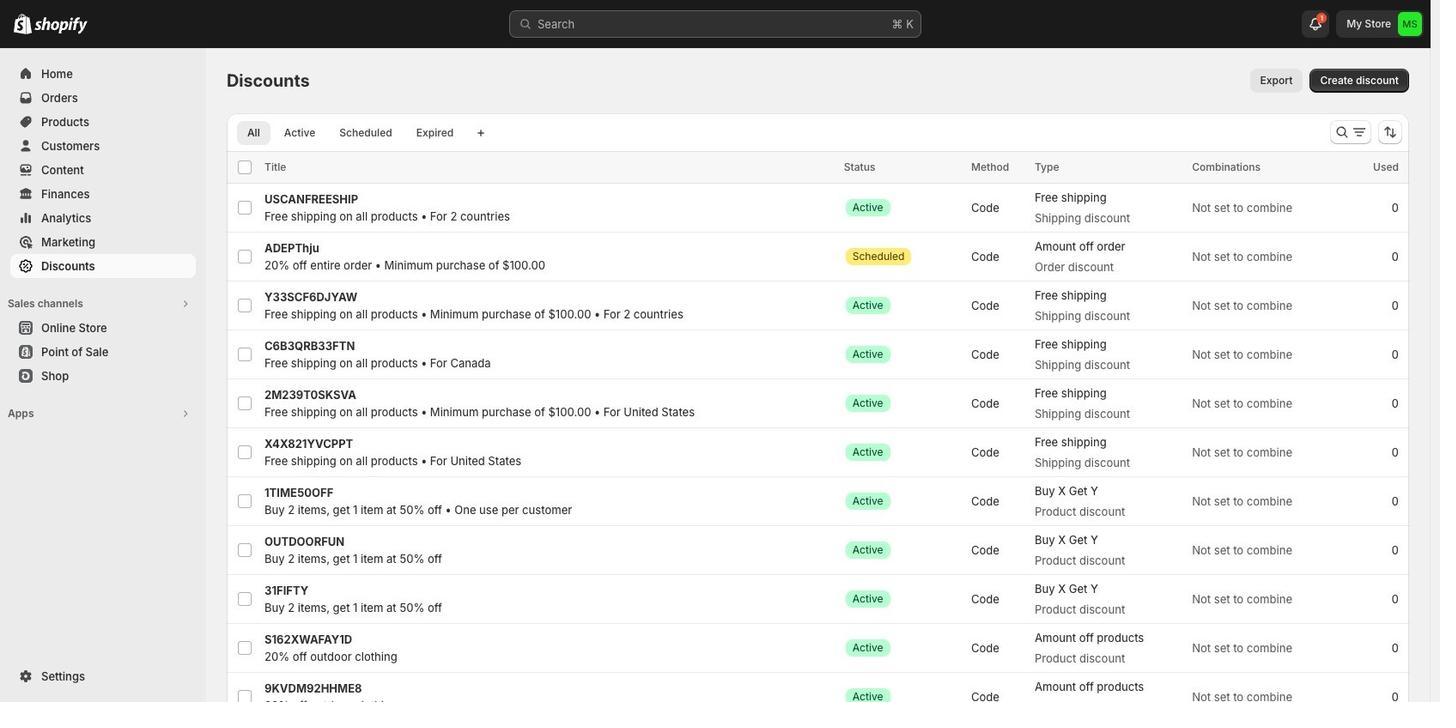 Task type: locate. For each thing, give the bounding box(es) containing it.
my store image
[[1399, 12, 1423, 36]]

shopify image
[[34, 17, 88, 34]]

tab list
[[234, 120, 468, 145]]



Task type: vqa. For each thing, say whether or not it's contained in the screenshot.
My Store image
yes



Task type: describe. For each thing, give the bounding box(es) containing it.
shopify image
[[14, 14, 32, 34]]



